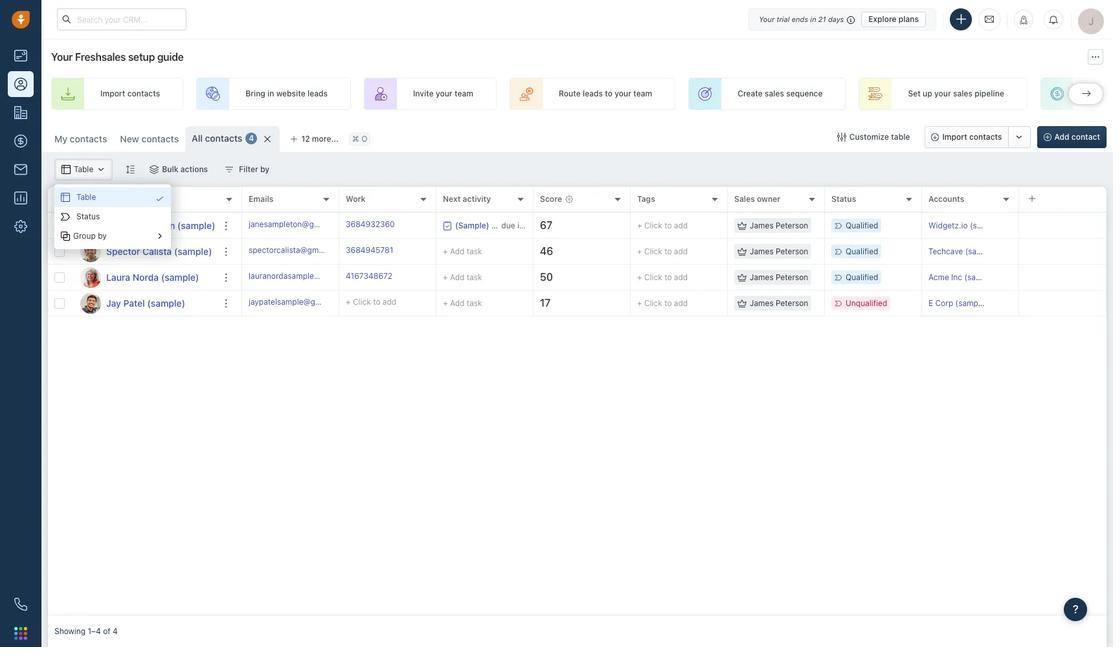 Task type: vqa. For each thing, say whether or not it's contained in the screenshot.
Status
yes



Task type: locate. For each thing, give the bounding box(es) containing it.
phone image
[[8, 592, 34, 618]]

container_wx8msf4aqz5i3rn1 image left status on the top left
[[61, 212, 70, 222]]

explore plans
[[869, 14, 919, 24]]

container_wx8msf4aqz5i3rn1 image
[[155, 194, 165, 203]]

by
[[98, 232, 107, 241]]

container_wx8msf4aqz5i3rn1 image left group
[[61, 232, 70, 241]]

container_wx8msf4aqz5i3rn1 image
[[61, 193, 70, 202], [61, 212, 70, 222], [61, 232, 70, 241], [155, 232, 165, 241]]

send email image
[[985, 14, 994, 25]]

plans
[[899, 14, 919, 24]]

container_wx8msf4aqz5i3rn1 image left table on the left of the page
[[61, 193, 70, 202]]

table
[[76, 193, 96, 202]]

menu
[[54, 185, 171, 249]]

group by menu item
[[54, 227, 171, 246]]



Task type: describe. For each thing, give the bounding box(es) containing it.
Search your CRM... text field
[[57, 8, 187, 30]]

menu containing table
[[54, 185, 171, 249]]

container_wx8msf4aqz5i3rn1 image for status
[[61, 212, 70, 222]]

explore
[[869, 14, 897, 24]]

group by
[[73, 232, 107, 241]]

container_wx8msf4aqz5i3rn1 image down container_wx8msf4aqz5i3rn1 icon
[[155, 232, 165, 241]]

explore plans link
[[862, 11, 926, 27]]

container_wx8msf4aqz5i3rn1 image for group by
[[61, 232, 70, 241]]

freshworks switcher image
[[14, 628, 27, 641]]

shade muted image
[[844, 14, 855, 24]]

container_wx8msf4aqz5i3rn1 image for table
[[61, 193, 70, 202]]

group
[[73, 232, 96, 241]]

status
[[76, 212, 100, 222]]



